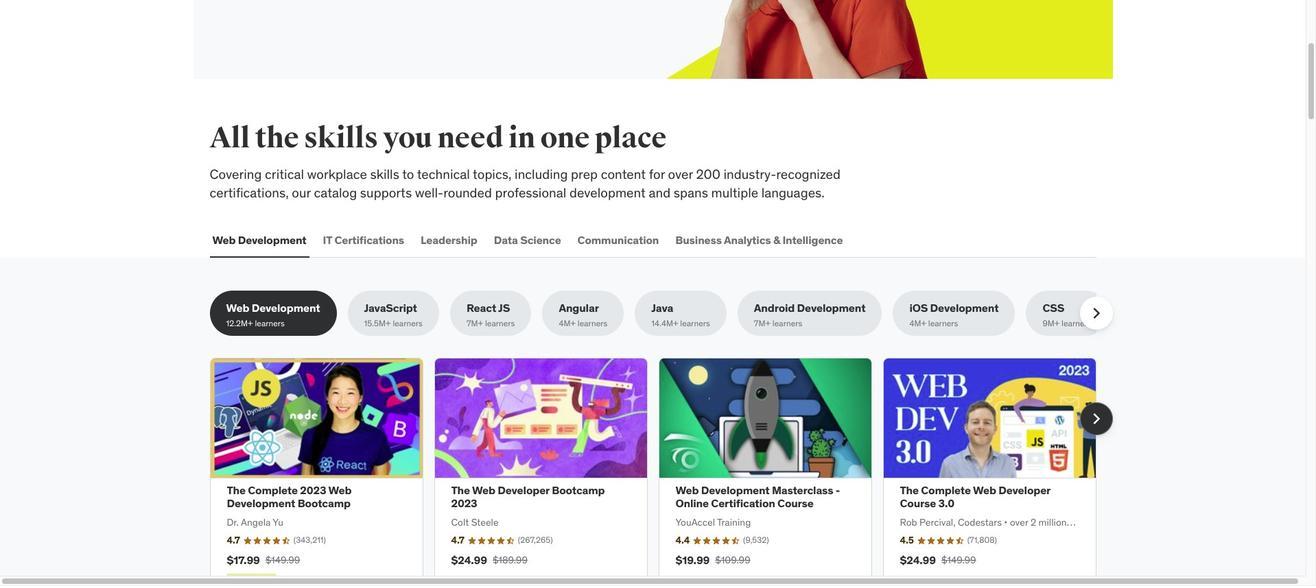 Task type: describe. For each thing, give the bounding box(es) containing it.
java 14.4m+ learners
[[652, 302, 710, 328]]

topics,
[[473, 166, 512, 183]]

12.2m+
[[226, 318, 253, 328]]

4m+ inside angular 4m+ learners
[[559, 318, 576, 328]]

javascript
[[364, 302, 417, 315]]

it
[[323, 233, 332, 247]]

web development
[[212, 233, 307, 247]]

supports
[[360, 184, 412, 201]]

the complete 2023 web development bootcamp link
[[227, 484, 352, 511]]

complete for course
[[921, 484, 971, 498]]

it certifications
[[323, 233, 404, 247]]

all
[[210, 121, 250, 156]]

2023 inside the complete 2023 web development bootcamp
[[300, 484, 326, 498]]

and
[[649, 184, 671, 201]]

carousel element
[[210, 359, 1113, 587]]

catalog
[[314, 184, 357, 201]]

0 vertical spatial skills
[[304, 121, 378, 156]]

topic filters element
[[210, 291, 1113, 337]]

need
[[438, 121, 504, 156]]

communication button
[[575, 224, 662, 257]]

-
[[836, 484, 840, 498]]

development for web development
[[238, 233, 307, 247]]

business
[[676, 233, 722, 247]]

the web developer bootcamp 2023 link
[[451, 484, 605, 511]]

complete for development
[[248, 484, 298, 498]]

4m+ inside ios development 4m+ learners
[[910, 318, 927, 328]]

development inside the complete 2023 web development bootcamp
[[227, 497, 295, 511]]

content
[[601, 166, 646, 183]]

one
[[540, 121, 590, 156]]

web inside the complete 2023 web development bootcamp
[[328, 484, 352, 498]]

the web developer bootcamp 2023
[[451, 484, 605, 511]]

web inside the web developer bootcamp 2023
[[472, 484, 496, 498]]

certification
[[711, 497, 775, 511]]

learners inside android development 7m+ learners
[[773, 318, 803, 328]]

the for course
[[900, 484, 919, 498]]

7m+ for react js
[[467, 318, 483, 328]]

development for web development 12.2m+ learners
[[252, 302, 320, 315]]

angular 4m+ learners
[[559, 302, 608, 328]]

2023 inside the web developer bootcamp 2023
[[451, 497, 477, 511]]

developer inside the complete web developer course 3.0
[[999, 484, 1051, 498]]

analytics
[[724, 233, 771, 247]]

over
[[668, 166, 693, 183]]

all the skills you need in one place
[[210, 121, 667, 156]]

web development 12.2m+ learners
[[226, 302, 320, 328]]

communication
[[578, 233, 659, 247]]

workplace
[[307, 166, 367, 183]]

9m+
[[1043, 318, 1060, 328]]

course inside web development masterclass - online certification course
[[778, 497, 814, 511]]

react
[[467, 302, 496, 315]]

business analytics & intelligence button
[[673, 224, 846, 257]]

developer inside the web developer bootcamp 2023
[[498, 484, 550, 498]]

java
[[652, 302, 673, 315]]

business analytics & intelligence
[[676, 233, 843, 247]]

recognized
[[776, 166, 841, 183]]

place
[[595, 121, 667, 156]]

android
[[754, 302, 795, 315]]

course inside the complete web developer course 3.0
[[900, 497, 936, 511]]

in
[[509, 121, 535, 156]]

15.5m+
[[364, 318, 391, 328]]

data
[[494, 233, 518, 247]]

learners inside "react js 7m+ learners"
[[485, 318, 515, 328]]

the
[[255, 121, 299, 156]]

you
[[383, 121, 432, 156]]

next image
[[1086, 303, 1107, 325]]

web inside the complete web developer course 3.0
[[973, 484, 997, 498]]

skills inside covering critical workplace skills to technical topics, including prep content for over 200 industry-recognized certifications, our catalog supports well-rounded professional development and spans multiple languages.
[[370, 166, 399, 183]]

certifications,
[[210, 184, 289, 201]]

angular
[[559, 302, 599, 315]]

learners inside css 9m+ learners
[[1062, 318, 1092, 328]]

web inside button
[[212, 233, 236, 247]]

the complete web developer course 3.0
[[900, 484, 1051, 511]]



Task type: vqa. For each thing, say whether or not it's contained in the screenshot.
"Engineering"
no



Task type: locate. For each thing, give the bounding box(es) containing it.
1 horizontal spatial 7m+
[[754, 318, 771, 328]]

7m+
[[467, 318, 483, 328], [754, 318, 771, 328]]

to
[[402, 166, 414, 183]]

7m+ for android development
[[754, 318, 771, 328]]

0 horizontal spatial the
[[227, 484, 246, 498]]

css
[[1043, 302, 1065, 315]]

200
[[696, 166, 721, 183]]

learners inside java 14.4m+ learners
[[680, 318, 710, 328]]

1 complete from the left
[[248, 484, 298, 498]]

android development 7m+ learners
[[754, 302, 866, 328]]

masterclass
[[772, 484, 834, 498]]

1 learners from the left
[[255, 318, 285, 328]]

web development masterclass - online certification course
[[676, 484, 840, 511]]

science
[[520, 233, 561, 247]]

2 learners from the left
[[393, 318, 423, 328]]

0 horizontal spatial 4m+
[[559, 318, 576, 328]]

development inside "web development 12.2m+ learners"
[[252, 302, 320, 315]]

0 horizontal spatial 7m+
[[467, 318, 483, 328]]

developer
[[498, 484, 550, 498], [999, 484, 1051, 498]]

complete
[[248, 484, 298, 498], [921, 484, 971, 498]]

intelligence
[[783, 233, 843, 247]]

7m+ down "react"
[[467, 318, 483, 328]]

development inside button
[[238, 233, 307, 247]]

ios
[[910, 302, 928, 315]]

1 horizontal spatial course
[[900, 497, 936, 511]]

5 learners from the left
[[680, 318, 710, 328]]

spans
[[674, 184, 708, 201]]

3 the from the left
[[900, 484, 919, 498]]

well-
[[415, 184, 444, 201]]

certifications
[[335, 233, 404, 247]]

the complete web developer course 3.0 link
[[900, 484, 1051, 511]]

css 9m+ learners
[[1043, 302, 1092, 328]]

7m+ inside android development 7m+ learners
[[754, 318, 771, 328]]

learners inside angular 4m+ learners
[[578, 318, 608, 328]]

the for development
[[227, 484, 246, 498]]

skills
[[304, 121, 378, 156], [370, 166, 399, 183]]

technical
[[417, 166, 470, 183]]

development inside android development 7m+ learners
[[797, 302, 866, 315]]

the
[[227, 484, 246, 498], [451, 484, 470, 498], [900, 484, 919, 498]]

1 horizontal spatial complete
[[921, 484, 971, 498]]

for
[[649, 166, 665, 183]]

complete inside the complete web developer course 3.0
[[921, 484, 971, 498]]

2 developer from the left
[[999, 484, 1051, 498]]

data science
[[494, 233, 561, 247]]

the inside the web developer bootcamp 2023
[[451, 484, 470, 498]]

1 horizontal spatial 2023
[[451, 497, 477, 511]]

2 course from the left
[[900, 497, 936, 511]]

multiple
[[711, 184, 759, 201]]

0 horizontal spatial 2023
[[300, 484, 326, 498]]

7m+ down android
[[754, 318, 771, 328]]

including
[[515, 166, 568, 183]]

industry-
[[724, 166, 776, 183]]

it certifications button
[[320, 224, 407, 257]]

course
[[778, 497, 814, 511], [900, 497, 936, 511]]

the complete 2023 web development bootcamp
[[227, 484, 352, 511]]

professional
[[495, 184, 567, 201]]

1 horizontal spatial developer
[[999, 484, 1051, 498]]

leadership button
[[418, 224, 480, 257]]

skills up supports
[[370, 166, 399, 183]]

0 horizontal spatial course
[[778, 497, 814, 511]]

ios development 4m+ learners
[[910, 302, 999, 328]]

4m+
[[559, 318, 576, 328], [910, 318, 927, 328]]

react js 7m+ learners
[[467, 302, 515, 328]]

the inside the complete 2023 web development bootcamp
[[227, 484, 246, 498]]

development
[[238, 233, 307, 247], [252, 302, 320, 315], [797, 302, 866, 315], [930, 302, 999, 315], [701, 484, 770, 498], [227, 497, 295, 511]]

covering
[[210, 166, 262, 183]]

2 4m+ from the left
[[910, 318, 927, 328]]

1 course from the left
[[778, 497, 814, 511]]

1 vertical spatial skills
[[370, 166, 399, 183]]

web development masterclass - online certification course link
[[676, 484, 840, 511]]

leadership
[[421, 233, 478, 247]]

languages.
[[762, 184, 825, 201]]

development for android development 7m+ learners
[[797, 302, 866, 315]]

1 7m+ from the left
[[467, 318, 483, 328]]

&
[[773, 233, 780, 247]]

learners inside javascript 15.5m+ learners
[[393, 318, 423, 328]]

development for web development masterclass - online certification course
[[701, 484, 770, 498]]

development for ios development 4m+ learners
[[930, 302, 999, 315]]

course left 3.0
[[900, 497, 936, 511]]

development inside ios development 4m+ learners
[[930, 302, 999, 315]]

bootcamp inside the complete 2023 web development bootcamp
[[298, 497, 351, 511]]

our
[[292, 184, 311, 201]]

web development button
[[210, 224, 309, 257]]

2 complete from the left
[[921, 484, 971, 498]]

4 learners from the left
[[578, 318, 608, 328]]

0 horizontal spatial bootcamp
[[298, 497, 351, 511]]

skills up workplace
[[304, 121, 378, 156]]

web inside "web development 12.2m+ learners"
[[226, 302, 249, 315]]

bootcamp
[[552, 484, 605, 498], [298, 497, 351, 511]]

js
[[498, 302, 510, 315]]

development
[[570, 184, 646, 201]]

development inside web development masterclass - online certification course
[[701, 484, 770, 498]]

1 horizontal spatial 4m+
[[910, 318, 927, 328]]

2 horizontal spatial the
[[900, 484, 919, 498]]

course left - in the bottom right of the page
[[778, 497, 814, 511]]

learners inside "web development 12.2m+ learners"
[[255, 318, 285, 328]]

the for 2023
[[451, 484, 470, 498]]

4m+ down ios on the bottom right
[[910, 318, 927, 328]]

learners
[[255, 318, 285, 328], [393, 318, 423, 328], [485, 318, 515, 328], [578, 318, 608, 328], [680, 318, 710, 328], [773, 318, 803, 328], [929, 318, 958, 328], [1062, 318, 1092, 328]]

14.4m+
[[652, 318, 678, 328]]

covering critical workplace skills to technical topics, including prep content for over 200 industry-recognized certifications, our catalog supports well-rounded professional development and spans multiple languages.
[[210, 166, 841, 201]]

6 learners from the left
[[773, 318, 803, 328]]

next image
[[1086, 408, 1107, 430]]

4m+ down angular
[[559, 318, 576, 328]]

1 the from the left
[[227, 484, 246, 498]]

2023
[[300, 484, 326, 498], [451, 497, 477, 511]]

7 learners from the left
[[929, 318, 958, 328]]

web
[[212, 233, 236, 247], [226, 302, 249, 315], [328, 484, 352, 498], [472, 484, 496, 498], [676, 484, 699, 498], [973, 484, 997, 498]]

critical
[[265, 166, 304, 183]]

prep
[[571, 166, 598, 183]]

0 horizontal spatial developer
[[498, 484, 550, 498]]

online
[[676, 497, 709, 511]]

8 learners from the left
[[1062, 318, 1092, 328]]

the inside the complete web developer course 3.0
[[900, 484, 919, 498]]

javascript 15.5m+ learners
[[364, 302, 423, 328]]

1 developer from the left
[[498, 484, 550, 498]]

1 horizontal spatial the
[[451, 484, 470, 498]]

0 horizontal spatial complete
[[248, 484, 298, 498]]

complete inside the complete 2023 web development bootcamp
[[248, 484, 298, 498]]

1 4m+ from the left
[[559, 318, 576, 328]]

data science button
[[491, 224, 564, 257]]

rounded
[[444, 184, 492, 201]]

1 horizontal spatial bootcamp
[[552, 484, 605, 498]]

2 the from the left
[[451, 484, 470, 498]]

bootcamp inside the web developer bootcamp 2023
[[552, 484, 605, 498]]

learners inside ios development 4m+ learners
[[929, 318, 958, 328]]

3 learners from the left
[[485, 318, 515, 328]]

3.0
[[939, 497, 955, 511]]

web inside web development masterclass - online certification course
[[676, 484, 699, 498]]

2 7m+ from the left
[[754, 318, 771, 328]]

7m+ inside "react js 7m+ learners"
[[467, 318, 483, 328]]



